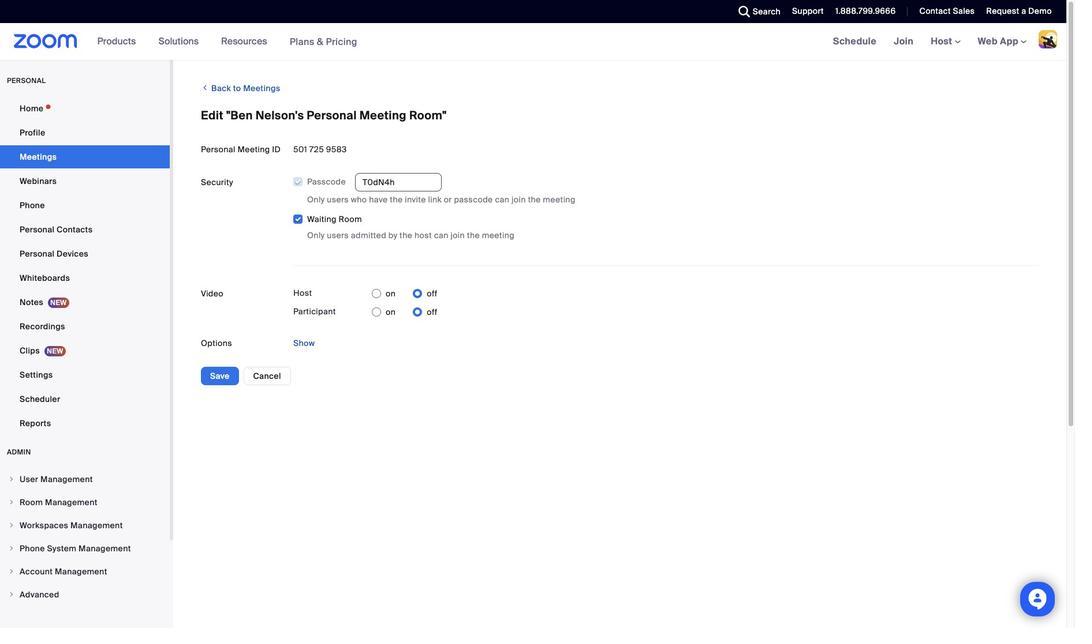 Task type: locate. For each thing, give the bounding box(es) containing it.
home link
[[0, 97, 170, 120]]

1 vertical spatial meetings
[[20, 152, 57, 162]]

clips link
[[0, 340, 170, 363]]

can
[[495, 195, 510, 205], [434, 231, 449, 241]]

pricing
[[326, 36, 357, 48]]

room"
[[409, 108, 447, 123]]

1 on from the top
[[386, 289, 396, 299]]

0 vertical spatial off
[[427, 289, 438, 299]]

on up participant option group
[[386, 289, 396, 299]]

have
[[369, 195, 388, 205]]

can right host
[[434, 231, 449, 241]]

right image left workspaces
[[8, 523, 15, 530]]

left image
[[201, 82, 209, 94]]

0 horizontal spatial room
[[20, 498, 43, 508]]

None text field
[[355, 173, 442, 192]]

501 725 9583
[[293, 144, 347, 155]]

personal up whiteboards
[[20, 249, 54, 259]]

2 on from the top
[[386, 307, 396, 318]]

1 vertical spatial only
[[307, 231, 325, 241]]

save button
[[201, 367, 239, 386]]

1 only from the top
[[307, 195, 325, 205]]

1 right image from the top
[[8, 500, 15, 507]]

1 vertical spatial host
[[293, 288, 312, 299]]

management
[[40, 475, 93, 485], [45, 498, 97, 508], [70, 521, 123, 531], [79, 544, 131, 554], [55, 567, 107, 578]]

1 vertical spatial users
[[327, 231, 349, 241]]

0 vertical spatial meeting
[[543, 195, 576, 205]]

by
[[389, 231, 398, 241]]

phone up account
[[20, 544, 45, 554]]

725
[[310, 144, 324, 155]]

personal meeting id
[[201, 144, 281, 155]]

right image inside the account management 'menu item'
[[8, 569, 15, 576]]

off down "host" option group
[[427, 307, 438, 318]]

only up waiting
[[307, 195, 325, 205]]

1 right image from the top
[[8, 476, 15, 483]]

management for account management
[[55, 567, 107, 578]]

off
[[427, 289, 438, 299], [427, 307, 438, 318]]

whiteboards
[[20, 273, 70, 284]]

meeting left the id
[[238, 144, 270, 155]]

only down waiting
[[307, 231, 325, 241]]

9583
[[326, 144, 347, 155]]

to
[[233, 83, 241, 94]]

right image left account
[[8, 569, 15, 576]]

webinars
[[20, 176, 57, 187]]

0 vertical spatial phone
[[20, 200, 45, 211]]

edit
[[201, 108, 224, 123]]

banner
[[0, 23, 1067, 61]]

right image for user
[[8, 476, 15, 483]]

webinars link
[[0, 170, 170, 193]]

1 vertical spatial join
[[451, 231, 465, 241]]

phone system management
[[20, 544, 131, 554]]

on inside "host" option group
[[386, 289, 396, 299]]

0 vertical spatial only
[[307, 195, 325, 205]]

personal up 9583
[[307, 108, 357, 123]]

meetings
[[243, 83, 280, 94], [20, 152, 57, 162]]

management down phone system management "menu item" in the left bottom of the page
[[55, 567, 107, 578]]

management inside 'menu item'
[[55, 567, 107, 578]]

phone inside "menu item"
[[20, 544, 45, 554]]

management down room management menu item
[[70, 521, 123, 531]]

1 vertical spatial right image
[[8, 546, 15, 553]]

web app button
[[978, 35, 1027, 47]]

back to meetings
[[209, 83, 280, 94]]

cancel button
[[243, 367, 291, 386]]

on down "host" option group
[[386, 307, 396, 318]]

2 right image from the top
[[8, 546, 15, 553]]

users up waiting room
[[327, 195, 349, 205]]

plans & pricing link
[[290, 36, 357, 48], [290, 36, 357, 48]]

none text field inside security group
[[355, 173, 442, 192]]

0 vertical spatial on
[[386, 289, 396, 299]]

admin menu menu
[[0, 469, 170, 608]]

back to meetings link
[[201, 79, 280, 98]]

options
[[201, 339, 232, 349]]

right image for room management
[[8, 500, 15, 507]]

host down contact sales
[[931, 35, 955, 47]]

0 vertical spatial host
[[931, 35, 955, 47]]

3 right image from the top
[[8, 592, 15, 599]]

off inside "host" option group
[[427, 289, 438, 299]]

room management
[[20, 498, 97, 508]]

host up participant
[[293, 288, 312, 299]]

0 vertical spatial can
[[495, 195, 510, 205]]

whiteboards link
[[0, 267, 170, 290]]

meeting
[[360, 108, 407, 123], [238, 144, 270, 155]]

0 vertical spatial meeting
[[360, 108, 407, 123]]

banner containing products
[[0, 23, 1067, 61]]

right image
[[8, 476, 15, 483], [8, 546, 15, 553], [8, 592, 15, 599]]

2 right image from the top
[[8, 523, 15, 530]]

1 vertical spatial meeting
[[238, 144, 270, 155]]

right image left system
[[8, 546, 15, 553]]

1 vertical spatial off
[[427, 307, 438, 318]]

1.888.799.9666 button
[[827, 0, 899, 23], [836, 6, 896, 16]]

0 vertical spatial meetings
[[243, 83, 280, 94]]

0 horizontal spatial can
[[434, 231, 449, 241]]

management for user management
[[40, 475, 93, 485]]

off for participant
[[427, 307, 438, 318]]

personal menu menu
[[0, 97, 170, 437]]

scheduler
[[20, 394, 60, 405]]

passcode
[[307, 177, 346, 187]]

meeting left room"
[[360, 108, 407, 123]]

host
[[931, 35, 955, 47], [293, 288, 312, 299]]

host
[[415, 231, 432, 241]]

right image for phone
[[8, 546, 15, 553]]

account management
[[20, 567, 107, 578]]

security group
[[293, 173, 1039, 242]]

room down user
[[20, 498, 43, 508]]

personal up personal devices
[[20, 225, 54, 235]]

1 off from the top
[[427, 289, 438, 299]]

solutions
[[158, 35, 199, 47]]

solutions button
[[158, 23, 204, 60]]

advanced menu item
[[0, 584, 170, 606]]

product information navigation
[[89, 23, 366, 61]]

personal for personal devices
[[20, 249, 54, 259]]

management up room management
[[40, 475, 93, 485]]

1 phone from the top
[[20, 200, 45, 211]]

home
[[20, 103, 43, 114]]

1 vertical spatial phone
[[20, 544, 45, 554]]

the
[[390, 195, 403, 205], [528, 195, 541, 205], [400, 231, 413, 241], [467, 231, 480, 241]]

1 vertical spatial room
[[20, 498, 43, 508]]

1 horizontal spatial meeting
[[543, 195, 576, 205]]

0 vertical spatial right image
[[8, 500, 15, 507]]

account management menu item
[[0, 561, 170, 583]]

contact sales
[[920, 6, 975, 16]]

notes link
[[0, 291, 170, 314]]

products button
[[97, 23, 141, 60]]

1 horizontal spatial room
[[339, 214, 362, 225]]

off inside participant option group
[[427, 307, 438, 318]]

a
[[1022, 6, 1027, 16]]

users down waiting room
[[327, 231, 349, 241]]

cancel
[[253, 372, 281, 382]]

2 users from the top
[[327, 231, 349, 241]]

only for only users admitted by the host can join the meeting
[[307, 231, 325, 241]]

right image inside room management menu item
[[8, 500, 15, 507]]

0 vertical spatial join
[[512, 195, 526, 205]]

3 right image from the top
[[8, 569, 15, 576]]

1 horizontal spatial meeting
[[360, 108, 407, 123]]

right image left room management
[[8, 500, 15, 507]]

personal devices link
[[0, 243, 170, 266]]

contact
[[920, 6, 951, 16]]

waiting
[[307, 214, 337, 225]]

0 horizontal spatial meeting
[[238, 144, 270, 155]]

right image left advanced
[[8, 592, 15, 599]]

2 vertical spatial right image
[[8, 569, 15, 576]]

0 vertical spatial room
[[339, 214, 362, 225]]

off up participant option group
[[427, 289, 438, 299]]

plans
[[290, 36, 315, 48]]

phone system management menu item
[[0, 538, 170, 560]]

settings
[[20, 370, 53, 381]]

back
[[211, 83, 231, 94]]

right image left user
[[8, 476, 15, 483]]

web app
[[978, 35, 1019, 47]]

501
[[293, 144, 307, 155]]

2 vertical spatial right image
[[8, 592, 15, 599]]

meetings up webinars
[[20, 152, 57, 162]]

app
[[1000, 35, 1019, 47]]

only users who have the invite link or passcode can join the meeting
[[307, 195, 576, 205]]

2 phone from the top
[[20, 544, 45, 554]]

profile
[[20, 128, 45, 138]]

personal for personal contacts
[[20, 225, 54, 235]]

meetings right to
[[243, 83, 280, 94]]

on inside participant option group
[[386, 307, 396, 318]]

edit "ben nelson's personal meeting room"
[[201, 108, 447, 123]]

1 vertical spatial right image
[[8, 523, 15, 530]]

management up workspaces management
[[45, 498, 97, 508]]

management up the account management 'menu item'
[[79, 544, 131, 554]]

2 off from the top
[[427, 307, 438, 318]]

participant
[[293, 307, 336, 317]]

2 only from the top
[[307, 231, 325, 241]]

0 vertical spatial users
[[327, 195, 349, 205]]

only users admitted by the host can join the meeting
[[307, 231, 515, 241]]

right image inside phone system management "menu item"
[[8, 546, 15, 553]]

join right host
[[451, 231, 465, 241]]

room inside menu item
[[20, 498, 43, 508]]

right image inside workspaces management menu item
[[8, 523, 15, 530]]

1 vertical spatial on
[[386, 307, 396, 318]]

on for participant
[[386, 307, 396, 318]]

search
[[753, 6, 781, 17]]

advanced
[[20, 590, 59, 601]]

join right passcode
[[512, 195, 526, 205]]

0 horizontal spatial meetings
[[20, 152, 57, 162]]

passcode
[[454, 195, 493, 205]]

0 horizontal spatial meeting
[[482, 231, 515, 241]]

0 horizontal spatial host
[[293, 288, 312, 299]]

invite
[[405, 195, 426, 205]]

users
[[327, 195, 349, 205], [327, 231, 349, 241]]

management for room management
[[45, 498, 97, 508]]

can right passcode
[[495, 195, 510, 205]]

admin
[[7, 448, 31, 457]]

request
[[987, 6, 1020, 16]]

personal up security
[[201, 144, 236, 155]]

1 vertical spatial meeting
[[482, 231, 515, 241]]

1 horizontal spatial host
[[931, 35, 955, 47]]

1 horizontal spatial meetings
[[243, 83, 280, 94]]

0 vertical spatial right image
[[8, 476, 15, 483]]

right image inside the user management menu item
[[8, 476, 15, 483]]

phone inside personal menu menu
[[20, 200, 45, 211]]

support link
[[784, 0, 827, 23], [792, 6, 824, 16]]

phone
[[20, 200, 45, 211], [20, 544, 45, 554]]

1 users from the top
[[327, 195, 349, 205]]

right image
[[8, 500, 15, 507], [8, 523, 15, 530], [8, 569, 15, 576]]

join
[[512, 195, 526, 205], [451, 231, 465, 241]]

phone down webinars
[[20, 200, 45, 211]]

room down who
[[339, 214, 362, 225]]



Task type: vqa. For each thing, say whether or not it's contained in the screenshot.
Right at the left top of page
no



Task type: describe. For each thing, give the bounding box(es) containing it.
scheduler link
[[0, 388, 170, 411]]

1 horizontal spatial join
[[512, 195, 526, 205]]

profile link
[[0, 121, 170, 144]]

host inside 'meetings' navigation
[[931, 35, 955, 47]]

schedule link
[[825, 23, 885, 60]]

resources button
[[221, 23, 272, 60]]

link
[[428, 195, 442, 205]]

waiting room
[[307, 214, 362, 225]]

schedule
[[833, 35, 877, 47]]

save
[[210, 372, 230, 382]]

contacts
[[57, 225, 93, 235]]

personal for personal meeting id
[[201, 144, 236, 155]]

1 vertical spatial can
[[434, 231, 449, 241]]

settings link
[[0, 364, 170, 387]]

phone for phone system management
[[20, 544, 45, 554]]

search button
[[730, 0, 784, 23]]

users for who
[[327, 195, 349, 205]]

show
[[293, 339, 315, 349]]

0 horizontal spatial join
[[451, 231, 465, 241]]

account
[[20, 567, 53, 578]]

&
[[317, 36, 324, 48]]

devices
[[57, 249, 88, 259]]

room inside security group
[[339, 214, 362, 225]]

clips
[[20, 346, 40, 356]]

recordings link
[[0, 315, 170, 338]]

video
[[201, 289, 224, 299]]

personal contacts
[[20, 225, 93, 235]]

1.888.799.9666
[[836, 6, 896, 16]]

recordings
[[20, 322, 65, 332]]

id
[[272, 144, 281, 155]]

workspaces management
[[20, 521, 123, 531]]

plans & pricing
[[290, 36, 357, 48]]

zoom logo image
[[14, 34, 77, 49]]

right image for workspaces management
[[8, 523, 15, 530]]

only for only users who have the invite link or passcode can join the meeting
[[307, 195, 325, 205]]

off for host
[[427, 289, 438, 299]]

participant option group
[[372, 303, 438, 322]]

workspaces
[[20, 521, 68, 531]]

nelson's
[[256, 108, 304, 123]]

join link
[[885, 23, 922, 60]]

notes
[[20, 297, 43, 308]]

web
[[978, 35, 998, 47]]

host option group
[[372, 285, 438, 303]]

show button
[[293, 335, 315, 353]]

meetings inside personal menu menu
[[20, 152, 57, 162]]

security
[[201, 177, 233, 188]]

or
[[444, 195, 452, 205]]

phone link
[[0, 194, 170, 217]]

products
[[97, 35, 136, 47]]

system
[[47, 544, 76, 554]]

users for admitted
[[327, 231, 349, 241]]

meetings navigation
[[825, 23, 1067, 61]]

1 horizontal spatial can
[[495, 195, 510, 205]]

join
[[894, 35, 914, 47]]

user
[[20, 475, 38, 485]]

"ben
[[226, 108, 253, 123]]

personal
[[7, 76, 46, 85]]

reports
[[20, 419, 51, 429]]

admitted
[[351, 231, 386, 241]]

management for workspaces management
[[70, 521, 123, 531]]

resources
[[221, 35, 267, 47]]

right image inside advanced menu item
[[8, 592, 15, 599]]

host button
[[931, 35, 961, 47]]

user management
[[20, 475, 93, 485]]

support
[[792, 6, 824, 16]]

room management menu item
[[0, 492, 170, 514]]

management inside "menu item"
[[79, 544, 131, 554]]

workspaces management menu item
[[0, 515, 170, 537]]

sales
[[953, 6, 975, 16]]

demo
[[1029, 6, 1052, 16]]

user management menu item
[[0, 469, 170, 491]]

personal contacts link
[[0, 218, 170, 241]]

profile picture image
[[1039, 30, 1058, 49]]

meetings link
[[0, 146, 170, 169]]

right image for account management
[[8, 569, 15, 576]]

on for host
[[386, 289, 396, 299]]

who
[[351, 195, 367, 205]]

phone for phone
[[20, 200, 45, 211]]



